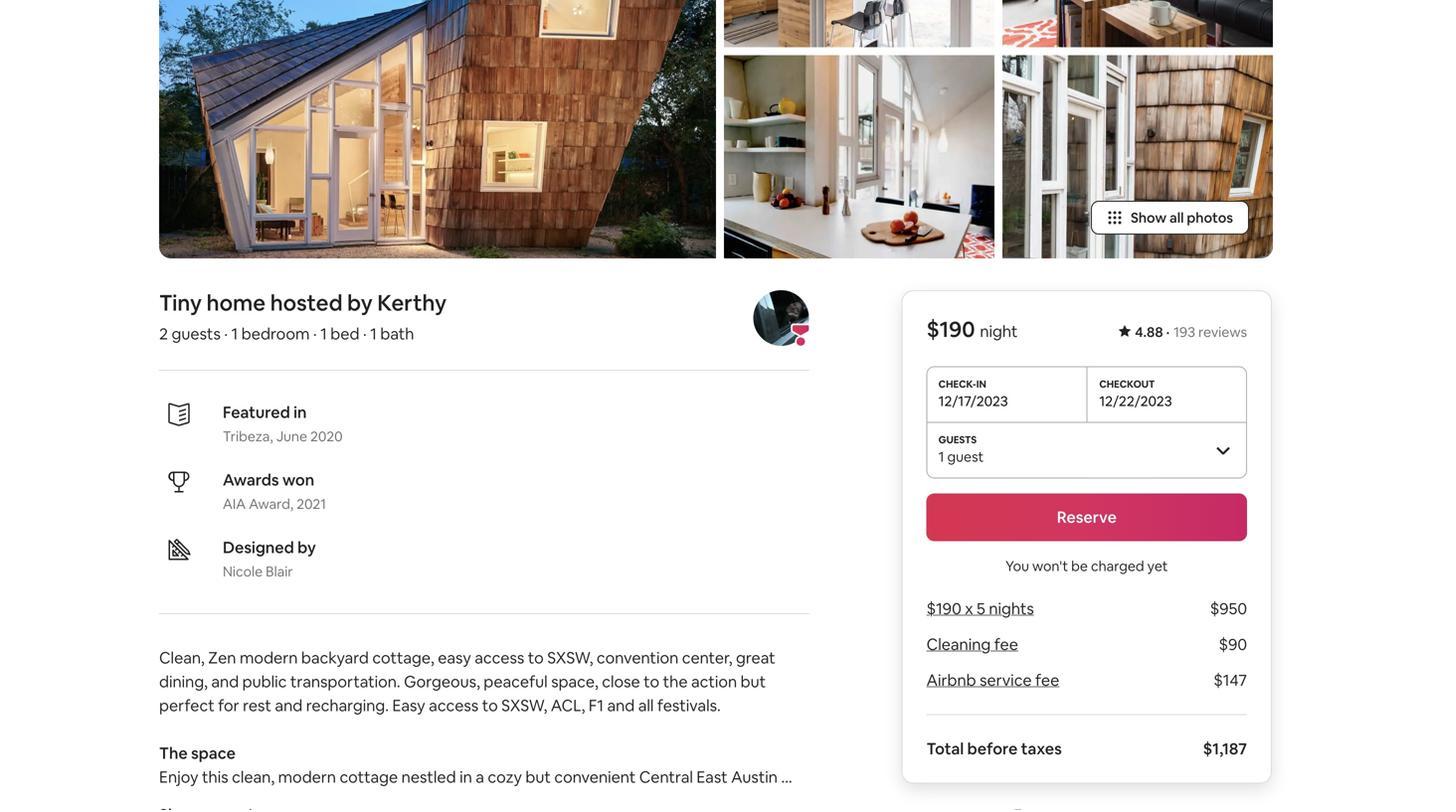 Task type: locate. For each thing, give the bounding box(es) containing it.
$190 left x
[[927, 599, 962, 619]]

peaceful
[[484, 672, 548, 692]]

sxsw, down peaceful
[[501, 696, 547, 716]]

1 vertical spatial by
[[333, 791, 351, 811]]

to left "the"
[[644, 672, 660, 692]]

to up peaceful
[[528, 648, 544, 668]]

1 vertical spatial fee
[[1035, 670, 1060, 691]]

cleaning fee button
[[927, 635, 1018, 655]]

1 vertical spatial backyard
[[540, 791, 608, 811]]

backyard up transportation.
[[301, 648, 369, 668]]

you
[[1006, 558, 1029, 575]]

but right cozy
[[526, 767, 551, 788]]

cottage
[[340, 767, 398, 788], [612, 791, 670, 811]]

1 horizontal spatial backyard
[[540, 791, 608, 811]]

0 horizontal spatial backyard
[[301, 648, 369, 668]]

2 · from the left
[[224, 324, 228, 344]]

awards
[[223, 470, 279, 490]]

dining,
[[159, 672, 208, 692]]

architect-designed one-of-a-kind retreat - studio 512/nicole blair, architect image
[[159, 0, 716, 259]]

and right rest on the bottom left
[[275, 696, 303, 716]]

guest
[[947, 448, 984, 466]]

0 vertical spatial this
[[202, 767, 228, 788]]

· left 193
[[1166, 323, 1170, 341]]

0 horizontal spatial to
[[482, 696, 498, 716]]

and down zen
[[211, 672, 239, 692]]

modern inside the space enjoy this clean, modern cottage nestled in a cozy but convenient central east austin neighborhood. inspired by japanese teahouses, this backyard cottage provides eas
[[278, 767, 336, 788]]

but
[[741, 672, 766, 692], [526, 767, 551, 788]]

austin
[[731, 767, 778, 788]]

this down cozy
[[511, 791, 537, 811]]

before
[[967, 739, 1018, 759]]

recharging.
[[306, 696, 389, 716]]

in
[[294, 402, 307, 423], [460, 767, 472, 788]]

designed
[[223, 538, 294, 558]]

· right "guests"
[[224, 324, 228, 344]]

designed by nicole blair
[[223, 538, 316, 581]]

0 vertical spatial $190
[[927, 315, 975, 344]]

japanese
[[354, 791, 424, 811]]

access down "gorgeous," at the left of the page
[[429, 696, 479, 716]]

service
[[980, 670, 1032, 691]]

airbnb service fee button
[[927, 670, 1060, 691]]

$190 left night
[[927, 315, 975, 344]]

in inside featured in tribeza, june 2020
[[294, 402, 307, 423]]

1 horizontal spatial this
[[511, 791, 537, 811]]

but inside the space enjoy this clean, modern cottage nestled in a cozy but convenient central east austin neighborhood. inspired by japanese teahouses, this backyard cottage provides eas
[[526, 767, 551, 788]]

sxsw, up space,
[[547, 648, 593, 668]]

clean,
[[232, 767, 275, 788]]

1 guest button
[[927, 422, 1247, 478]]

and
[[211, 672, 239, 692], [275, 696, 303, 716], [607, 696, 635, 716]]

2 horizontal spatial to
[[644, 672, 660, 692]]

$90
[[1219, 635, 1247, 655]]

x
[[965, 599, 973, 619]]

1 vertical spatial access
[[429, 696, 479, 716]]

won't
[[1032, 558, 1068, 575]]

all right show
[[1170, 209, 1184, 227]]

3 · from the left
[[313, 324, 317, 344]]

1 left bed
[[320, 324, 327, 344]]

1 horizontal spatial in
[[460, 767, 472, 788]]

but down great
[[741, 672, 766, 692]]

1 vertical spatial in
[[460, 767, 472, 788]]

kerthy is a superhost. learn more about kerthy. image
[[753, 290, 809, 346], [753, 290, 809, 346]]

· right bed
[[363, 324, 367, 344]]

won
[[282, 470, 314, 490]]

$190 x 5 nights
[[927, 599, 1034, 619]]

modern
[[240, 648, 298, 668], [278, 767, 336, 788]]

0 vertical spatial backyard
[[301, 648, 369, 668]]

awards won aia award, 2021
[[223, 470, 326, 513]]

yet
[[1148, 558, 1168, 575]]

cottage down central
[[612, 791, 670, 811]]

1 horizontal spatial all
[[1170, 209, 1184, 227]]

cozy
[[488, 767, 522, 788]]

4.88 · 193 reviews
[[1135, 323, 1247, 341]]

total
[[927, 739, 964, 759]]

1 vertical spatial modern
[[278, 767, 336, 788]]

all
[[1170, 209, 1184, 227], [638, 696, 654, 716]]

this
[[202, 767, 228, 788], [511, 791, 537, 811]]

fee up service in the right bottom of the page
[[994, 635, 1018, 655]]

access
[[475, 648, 524, 668], [429, 696, 479, 716]]

backyard inside clean, zen modern backyard cottage, easy access to sxsw, convention center, great dining, and public transportation. gorgeous, peaceful space, close to the action but perfect for rest and recharging. easy access to sxsw, acl, f1 and all festivals.
[[301, 648, 369, 668]]

1 vertical spatial $190
[[927, 599, 962, 619]]

inspired
[[271, 791, 329, 811]]

modern up inspired
[[278, 767, 336, 788]]

1 vertical spatial all
[[638, 696, 654, 716]]

$147
[[1214, 670, 1247, 691]]

1 left bath
[[370, 324, 377, 344]]

cottage up japanese
[[340, 767, 398, 788]]

1 horizontal spatial but
[[741, 672, 766, 692]]

· left bed
[[313, 324, 317, 344]]

by down 2021
[[298, 538, 316, 558]]

0 horizontal spatial by
[[298, 538, 316, 558]]

and down close
[[607, 696, 635, 716]]

1 inside "popup button"
[[939, 448, 944, 466]]

0 horizontal spatial in
[[294, 402, 307, 423]]

space
[[191, 744, 236, 764]]

0 vertical spatial but
[[741, 672, 766, 692]]

1 horizontal spatial cottage
[[612, 791, 670, 811]]

zen
[[208, 648, 236, 668]]

tiny home hosted by kerthy 2 guests · 1 bedroom · 1 bed · 1 bath
[[159, 289, 447, 344]]

0 vertical spatial all
[[1170, 209, 1184, 227]]

0 vertical spatial to
[[528, 648, 544, 668]]

2 $190 from the top
[[927, 599, 962, 619]]

0 vertical spatial by
[[298, 538, 316, 558]]

modern up public
[[240, 648, 298, 668]]

close
[[602, 672, 640, 692]]

but inside clean, zen modern backyard cottage, easy access to sxsw, convention center, great dining, and public transportation. gorgeous, peaceful space, close to the action but perfect for rest and recharging. easy access to sxsw, acl, f1 and all festivals.
[[741, 672, 766, 692]]

in up "june"
[[294, 402, 307, 423]]

2020
[[310, 428, 343, 446]]

1 $190 from the top
[[927, 315, 975, 344]]

home
[[207, 289, 266, 317]]

provides
[[673, 791, 737, 811]]

1 vertical spatial to
[[644, 672, 660, 692]]

4.88
[[1135, 323, 1163, 341]]

$190
[[927, 315, 975, 344], [927, 599, 962, 619]]

0 horizontal spatial all
[[638, 696, 654, 716]]

sxsw,
[[547, 648, 593, 668], [501, 696, 547, 716]]

2 horizontal spatial and
[[607, 696, 635, 716]]

you won't be charged yet
[[1006, 558, 1168, 575]]

in inside the space enjoy this clean, modern cottage nestled in a cozy but convenient central east austin neighborhood. inspired by japanese teahouses, this backyard cottage provides eas
[[460, 767, 472, 788]]

0 vertical spatial sxsw,
[[547, 648, 593, 668]]

fee right service in the right bottom of the page
[[1035, 670, 1060, 691]]

0 vertical spatial fee
[[994, 635, 1018, 655]]

·
[[1166, 323, 1170, 341], [224, 324, 228, 344], [313, 324, 317, 344], [363, 324, 367, 344]]

all down close
[[638, 696, 654, 716]]

0 vertical spatial modern
[[240, 648, 298, 668]]

be
[[1071, 558, 1088, 575]]

this up neighborhood.
[[202, 767, 228, 788]]

taxes
[[1021, 739, 1062, 759]]

1 horizontal spatial and
[[275, 696, 303, 716]]

1 horizontal spatial fee
[[1035, 670, 1060, 691]]

june
[[276, 428, 307, 446]]

the
[[159, 744, 188, 764]]

0 vertical spatial cottage
[[340, 767, 398, 788]]

1 vertical spatial but
[[526, 767, 551, 788]]

1 horizontal spatial by
[[333, 791, 351, 811]]

east
[[697, 767, 728, 788]]

to down peaceful
[[482, 696, 498, 716]]

tribeza,
[[223, 428, 273, 446]]

backyard
[[301, 648, 369, 668], [540, 791, 608, 811]]

0 horizontal spatial but
[[526, 767, 551, 788]]

reviews
[[1199, 323, 1247, 341]]

in left "a"
[[460, 767, 472, 788]]

1 left guest
[[939, 448, 944, 466]]

backyard down 'convenient'
[[540, 791, 608, 811]]

1 vertical spatial cottage
[[612, 791, 670, 811]]

$190 night
[[927, 315, 1018, 344]]

by right inspired
[[333, 791, 351, 811]]

the space enjoy this clean, modern cottage nestled in a cozy but convenient central east austin neighborhood. inspired by japanese teahouses, this backyard cottage provides eas
[[159, 744, 781, 811]]

guests
[[172, 324, 221, 344]]

0 vertical spatial in
[[294, 402, 307, 423]]

access up peaceful
[[475, 648, 524, 668]]



Task type: describe. For each thing, give the bounding box(es) containing it.
0 vertical spatial access
[[475, 648, 524, 668]]

clean, zen modern backyard cottage, easy access to sxsw, convention center, great dining, and public transportation. gorgeous, peaceful space, close to the action but perfect for rest and recharging. easy access to sxsw, acl, f1 and all festivals.
[[159, 648, 779, 716]]

193
[[1174, 323, 1196, 341]]

1 · from the left
[[1166, 323, 1170, 341]]

easy
[[392, 696, 425, 716]]

1 down home
[[231, 324, 238, 344]]

transportation.
[[290, 672, 400, 692]]

public
[[242, 672, 287, 692]]

central
[[639, 767, 693, 788]]

for
[[218, 696, 239, 716]]

0 horizontal spatial cottage
[[340, 767, 398, 788]]

tiny
[[159, 289, 202, 317]]

1 vertical spatial sxsw,
[[501, 696, 547, 716]]

acl,
[[551, 696, 585, 716]]

12/17/2023
[[939, 392, 1008, 410]]

1 guest
[[939, 448, 984, 466]]

enjoy
[[159, 767, 198, 788]]

show all photos button
[[1091, 201, 1249, 235]]

teahouses,
[[428, 791, 507, 811]]

gorgeous open plan kitchen full of light image
[[724, 0, 995, 47]]

center,
[[682, 648, 733, 668]]

award,
[[249, 495, 293, 513]]

2021
[[297, 495, 326, 513]]

2 vertical spatial to
[[482, 696, 498, 716]]

clean,
[[159, 648, 205, 668]]

show all photos
[[1131, 209, 1233, 227]]

great
[[736, 648, 775, 668]]

photos
[[1187, 209, 1233, 227]]

1 vertical spatial this
[[511, 791, 537, 811]]

bed
[[330, 324, 360, 344]]

$950
[[1210, 599, 1247, 619]]

nights
[[989, 599, 1034, 619]]

easy
[[438, 648, 471, 668]]

featured
[[223, 402, 290, 423]]

space,
[[551, 672, 599, 692]]

$190 x 5 nights button
[[927, 599, 1034, 619]]

perfect
[[159, 696, 215, 716]]

blair
[[266, 563, 293, 581]]

private, light-filled kitchen/living area image
[[724, 55, 995, 259]]

action
[[691, 672, 737, 692]]

charged
[[1091, 558, 1144, 575]]

all inside clean, zen modern backyard cottage, easy access to sxsw, convention center, great dining, and public transportation. gorgeous, peaceful space, close to the action but perfect for rest and recharging. easy access to sxsw, acl, f1 and all festivals.
[[638, 696, 654, 716]]

nestled
[[401, 767, 456, 788]]

by kerthy
[[347, 289, 447, 317]]

bedroom
[[241, 324, 310, 344]]

featured in tribeza, june 2020
[[223, 402, 343, 446]]

by inside the space enjoy this clean, modern cottage nestled in a cozy but convenient central east austin neighborhood. inspired by japanese teahouses, this backyard cottage provides eas
[[333, 791, 351, 811]]

show
[[1131, 209, 1167, 227]]

5
[[977, 599, 986, 619]]

total before taxes
[[927, 739, 1062, 759]]

convenient
[[554, 767, 636, 788]]

reserve
[[1057, 507, 1117, 528]]

0 horizontal spatial and
[[211, 672, 239, 692]]

rest
[[243, 696, 271, 716]]

nicole
[[223, 563, 263, 581]]

all inside the show all photos button
[[1170, 209, 1184, 227]]

the exterior is sheathed in cedar shingles, one of the older roofing finishes of texas houses valued for its termite-resistance. image
[[1003, 55, 1273, 259]]

airbnb
[[927, 670, 976, 691]]

4 · from the left
[[363, 324, 367, 344]]

cleaning fee
[[927, 635, 1018, 655]]

modern inside clean, zen modern backyard cottage, easy access to sxsw, convention center, great dining, and public transportation. gorgeous, peaceful space, close to the action but perfect for rest and recharging. easy access to sxsw, acl, f1 and all festivals.
[[240, 648, 298, 668]]

0 horizontal spatial fee
[[994, 635, 1018, 655]]

hosted
[[270, 289, 343, 317]]

backyard inside the space enjoy this clean, modern cottage nestled in a cozy but convenient central east austin neighborhood. inspired by japanese teahouses, this backyard cottage provides eas
[[540, 791, 608, 811]]

convention
[[597, 648, 679, 668]]

0 horizontal spatial this
[[202, 767, 228, 788]]

1 horizontal spatial to
[[528, 648, 544, 668]]

by inside designed by nicole blair
[[298, 538, 316, 558]]

living area with a wall of windows image
[[1003, 0, 1273, 47]]

2
[[159, 324, 168, 344]]

the
[[663, 672, 688, 692]]

neighborhood.
[[159, 791, 267, 811]]

a
[[476, 767, 484, 788]]

cottage,
[[372, 648, 434, 668]]

night
[[980, 321, 1018, 342]]

$190 for $190 x 5 nights
[[927, 599, 962, 619]]

gorgeous,
[[404, 672, 480, 692]]

$190 for $190 night
[[927, 315, 975, 344]]

12/22/2023
[[1099, 392, 1172, 410]]

cleaning
[[927, 635, 991, 655]]

airbnb service fee
[[927, 670, 1060, 691]]

$1,187
[[1203, 739, 1247, 759]]

reserve button
[[927, 494, 1247, 542]]

f1
[[589, 696, 604, 716]]

aia
[[223, 495, 246, 513]]

bath
[[380, 324, 414, 344]]

festivals.
[[657, 696, 721, 716]]



Task type: vqa. For each thing, say whether or not it's contained in the screenshot.
Rules Booking in Cuba Airbnb has been granted special authorization by the US Department of Treasury that allows us to offer authorized travel services to non-US …
no



